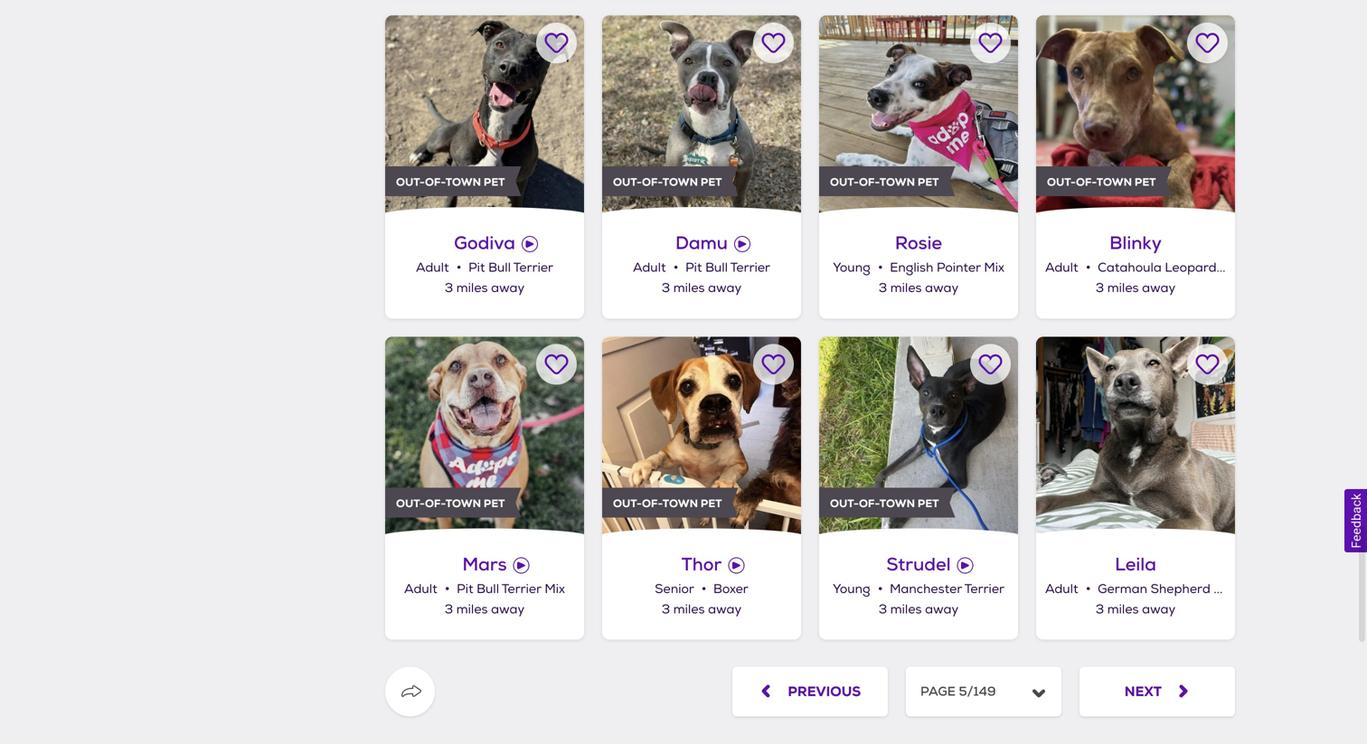 Task type: vqa. For each thing, say whether or not it's contained in the screenshot.
Mars OUT-
yes



Task type: locate. For each thing, give the bounding box(es) containing it.
1 vertical spatial young
[[833, 582, 871, 597]]

dog
[[1221, 260, 1245, 276], [1214, 582, 1239, 597]]

town up godiva
[[446, 175, 481, 190]]

has video image for mars
[[513, 558, 530, 574]]

1 horizontal spatial pit bull terrier
[[686, 260, 771, 276]]

away down godiva
[[491, 280, 525, 296]]

miles
[[457, 280, 488, 296], [674, 280, 705, 296], [891, 280, 922, 296], [1108, 280, 1139, 296], [457, 602, 488, 618], [674, 602, 705, 618], [891, 602, 922, 618], [1108, 602, 1139, 618]]

away down shepherd
[[1143, 602, 1176, 618]]

0 vertical spatial young
[[833, 260, 871, 276]]

3 for "rosie, adoptable dog, young female english pointer mix, 3 miles away, out-of-town pet." image
[[879, 280, 888, 296]]

bull down mars
[[477, 582, 500, 597]]

3 for blinky , adoptable dog, adult male catahoula leopard dog, 3 miles away, out-of-town pet. image
[[1096, 280, 1105, 296]]

away
[[491, 280, 525, 296], [708, 280, 742, 296], [926, 280, 959, 296], [1143, 280, 1176, 296], [491, 602, 525, 618], [708, 602, 742, 618], [926, 602, 959, 618], [1143, 602, 1176, 618]]

strudel
[[887, 553, 951, 577]]

out-of-town pet up the strudel
[[831, 497, 940, 511]]

leopard
[[1166, 260, 1217, 276]]

miles down godiva
[[457, 280, 488, 296]]

dog left &
[[1214, 582, 1239, 597]]

away for thor, adoptable dog, senior male boxer, 3 miles away, has video, out-of-town pet. "image"
[[708, 602, 742, 618]]

3 miles away for "rosie, adoptable dog, young female english pointer mix, 3 miles away, out-of-town pet." image
[[879, 280, 959, 296]]

0 horizontal spatial mix
[[545, 582, 565, 597]]

bull down damu
[[706, 260, 728, 276]]

leila, adoptable dog, adult female german shepherd dog & pit bull terrier mix, 3 miles away. image
[[1037, 337, 1236, 536]]

pit right &
[[1255, 582, 1271, 597]]

miles down catahoula
[[1108, 280, 1139, 296]]

out- for thor
[[613, 497, 642, 511]]

town up mars
[[446, 497, 481, 511]]

out-of-town pet
[[396, 175, 505, 190], [613, 175, 722, 190], [831, 175, 940, 190], [1048, 175, 1157, 190], [396, 497, 505, 511], [613, 497, 722, 511], [831, 497, 940, 511]]

terrier for mars
[[502, 582, 542, 597]]

of- for damu
[[642, 175, 663, 190]]

bull for damu
[[706, 260, 728, 276]]

3 miles away down godiva
[[445, 280, 525, 296]]

pit
[[469, 260, 485, 276], [686, 260, 702, 276], [457, 582, 474, 597], [1255, 582, 1271, 597]]

3 miles away for strudel, adoptable dog, young female manchester terrier, 3 miles away, has video, out-of-town pet. image at the right of page
[[879, 602, 959, 618]]

terrier
[[514, 260, 554, 276], [731, 260, 771, 276], [502, 582, 542, 597], [965, 582, 1005, 597], [1299, 582, 1339, 597]]

out-of-town pet up damu
[[613, 175, 722, 190]]

english pointer mix
[[890, 260, 1005, 276]]

has video image up manchester terrier
[[958, 558, 974, 574]]

page 5/149 button
[[906, 667, 1062, 717]]

miles for "damu, adoptable dog, adult male pit bull terrier, 3 miles away, has video, out-of-town pet." 'image'
[[674, 280, 705, 296]]

out-of-town pet up mars
[[396, 497, 505, 511]]

away down catahoula leopard dog at the right of page
[[1143, 280, 1176, 296]]

bull for mars
[[477, 582, 500, 597]]

next
[[1125, 683, 1162, 701]]

bull
[[489, 260, 511, 276], [706, 260, 728, 276], [477, 582, 500, 597], [1274, 582, 1297, 597]]

page 5/149
[[921, 683, 997, 700]]

previous
[[788, 683, 861, 701]]

3 miles away down english on the right top of page
[[879, 280, 959, 296]]

0 vertical spatial has video image
[[522, 236, 538, 252]]

3 for leila, adoptable dog, adult female german shepherd dog & pit bull terrier mix, 3 miles away. image
[[1096, 602, 1105, 618]]

young
[[833, 260, 871, 276], [833, 582, 871, 597]]

3 miles away down pit bull terrier mix
[[445, 602, 525, 618]]

3 for "damu, adoptable dog, adult male pit bull terrier, 3 miles away, has video, out-of-town pet." 'image'
[[662, 280, 671, 296]]

out-
[[396, 175, 425, 190], [613, 175, 642, 190], [831, 175, 859, 190], [1048, 175, 1077, 190], [396, 497, 425, 511], [613, 497, 642, 511], [831, 497, 859, 511]]

away down pit bull terrier mix
[[491, 602, 525, 618]]

dog right leopard
[[1221, 260, 1245, 276]]

has video image
[[735, 236, 751, 252], [729, 558, 745, 574], [958, 558, 974, 574]]

5/149
[[959, 683, 997, 700]]

2 horizontal spatial mix
[[1342, 582, 1363, 597]]

town up blinky
[[1097, 175, 1133, 190]]

0 horizontal spatial pit bull terrier
[[469, 260, 554, 276]]

miles for strudel, adoptable dog, young female manchester terrier, 3 miles away, has video, out-of-town pet. image at the right of page
[[891, 602, 922, 618]]

town for thor
[[663, 497, 699, 511]]

of-
[[425, 175, 446, 190], [642, 175, 663, 190], [859, 175, 880, 190], [1077, 175, 1097, 190], [425, 497, 446, 511], [642, 497, 663, 511], [859, 497, 880, 511]]

young left english on the right top of page
[[833, 260, 871, 276]]

pet up blinky
[[1135, 175, 1157, 190]]

3 miles away down the manchester at the right of the page
[[879, 602, 959, 618]]

3 for godiva, adoptable dog, adult female pit bull terrier, 3 miles away, has video, out-of-town pet. image
[[445, 280, 453, 296]]

pit down damu
[[686, 260, 702, 276]]

pit bull terrier down godiva
[[469, 260, 554, 276]]

dog for leila
[[1214, 582, 1239, 597]]

3 miles away down german
[[1096, 602, 1176, 618]]

damu, adoptable dog, adult male pit bull terrier, 3 miles away, has video, out-of-town pet. image
[[603, 15, 802, 214]]

young left the manchester at the right of the page
[[833, 582, 871, 597]]

pet up the thor
[[701, 497, 722, 511]]

has video image up pit bull terrier mix
[[513, 558, 530, 574]]

out-of-town pet up the thor
[[613, 497, 722, 511]]

miles down pit bull terrier mix
[[457, 602, 488, 618]]

thor, adoptable dog, senior male boxer, 3 miles away, has video, out-of-town pet. image
[[603, 337, 802, 536]]

away down manchester terrier
[[926, 602, 959, 618]]

2 pit bull terrier from the left
[[686, 260, 771, 276]]

catahoula leopard dog
[[1098, 260, 1245, 276]]

town for godiva
[[446, 175, 481, 190]]

out-of-town pet for strudel
[[831, 497, 940, 511]]

pet up damu
[[701, 175, 722, 190]]

pet up mars
[[484, 497, 505, 511]]

out-of-town pet for godiva
[[396, 175, 505, 190]]

pet for mars
[[484, 497, 505, 511]]

bull right &
[[1274, 582, 1297, 597]]

away down damu
[[708, 280, 742, 296]]

adult for damu
[[633, 260, 666, 276]]

miles down german
[[1108, 602, 1139, 618]]

miles for thor, adoptable dog, senior male boxer, 3 miles away, has video, out-of-town pet. "image"
[[674, 602, 705, 618]]

miles down the manchester at the right of the page
[[891, 602, 922, 618]]

pit down godiva
[[469, 260, 485, 276]]

away for blinky , adoptable dog, adult male catahoula leopard dog, 3 miles away, out-of-town pet. image
[[1143, 280, 1176, 296]]

3 miles away down senior
[[662, 602, 742, 618]]

out-of-town pet up godiva
[[396, 175, 505, 190]]

3 miles away down catahoula
[[1096, 280, 1176, 296]]

out-of-town pet for thor
[[613, 497, 722, 511]]

town up the thor
[[663, 497, 699, 511]]

has video image right godiva
[[522, 236, 538, 252]]

miles for godiva, adoptable dog, adult female pit bull terrier, 3 miles away, has video, out-of-town pet. image
[[457, 280, 488, 296]]

town up the strudel
[[880, 497, 916, 511]]

3 miles away
[[445, 280, 525, 296], [662, 280, 742, 296], [879, 280, 959, 296], [1096, 280, 1176, 296], [445, 602, 525, 618], [662, 602, 742, 618], [879, 602, 959, 618], [1096, 602, 1176, 618]]

has video image
[[522, 236, 538, 252], [513, 558, 530, 574]]

pit bull terrier
[[469, 260, 554, 276], [686, 260, 771, 276]]

has video image for strudel
[[958, 558, 974, 574]]

away for strudel, adoptable dog, young female manchester terrier, 3 miles away, has video, out-of-town pet. image at the right of page
[[926, 602, 959, 618]]

away down "english pointer mix"
[[926, 280, 959, 296]]

shepherd
[[1151, 582, 1211, 597]]

3 miles away down damu
[[662, 280, 742, 296]]

has video image right damu
[[735, 236, 751, 252]]

away down boxer
[[708, 602, 742, 618]]

young for english pointer mix
[[833, 260, 871, 276]]

strudel, adoptable dog, young female manchester terrier, 3 miles away, has video, out-of-town pet. image
[[820, 337, 1019, 536]]

pit down mars
[[457, 582, 474, 597]]

3
[[445, 280, 453, 296], [662, 280, 671, 296], [879, 280, 888, 296], [1096, 280, 1105, 296], [445, 602, 453, 618], [662, 602, 671, 618], [879, 602, 888, 618], [1096, 602, 1105, 618]]

rosie, adoptable dog, young female english pointer mix, 3 miles away, out-of-town pet. image
[[820, 15, 1019, 214]]

miles down damu
[[674, 280, 705, 296]]

3 miles away for 'mars, adoptable dog, adult female pit bull terrier mix, 3 miles away, has video, out-of-town pet.' image
[[445, 602, 525, 618]]

bull down godiva
[[489, 260, 511, 276]]

town
[[446, 175, 481, 190], [663, 175, 699, 190], [880, 175, 916, 190], [1097, 175, 1133, 190], [446, 497, 481, 511], [663, 497, 699, 511], [880, 497, 916, 511]]

pet for thor
[[701, 497, 722, 511]]

1 vertical spatial dog
[[1214, 582, 1239, 597]]

miles down senior
[[674, 602, 705, 618]]

leila
[[1116, 553, 1157, 577]]

1 pit bull terrier from the left
[[469, 260, 554, 276]]

adult
[[416, 260, 449, 276], [633, 260, 666, 276], [1046, 260, 1079, 276], [404, 582, 438, 597], [1046, 582, 1079, 597]]

of- for strudel
[[859, 497, 880, 511]]

3 for thor, adoptable dog, senior male boxer, 3 miles away, has video, out-of-town pet. "image"
[[662, 602, 671, 618]]

town up damu
[[663, 175, 699, 190]]

pet up godiva
[[484, 175, 505, 190]]

pit bull terrier mix
[[457, 582, 565, 597]]

0 vertical spatial dog
[[1221, 260, 1245, 276]]

1 vertical spatial has video image
[[513, 558, 530, 574]]

pet up the strudel
[[918, 497, 940, 511]]

miles for blinky , adoptable dog, adult male catahoula leopard dog, 3 miles away, out-of-town pet. image
[[1108, 280, 1139, 296]]

has video image up boxer
[[729, 558, 745, 574]]

pet
[[484, 175, 505, 190], [701, 175, 722, 190], [918, 175, 940, 190], [1135, 175, 1157, 190], [484, 497, 505, 511], [701, 497, 722, 511], [918, 497, 940, 511]]

out-of-town pet up blinky
[[1048, 175, 1157, 190]]

mix
[[985, 260, 1005, 276], [545, 582, 565, 597], [1342, 582, 1363, 597]]

german
[[1098, 582, 1148, 597]]

pit bull terrier down damu
[[686, 260, 771, 276]]

pet for strudel
[[918, 497, 940, 511]]

miles down english on the right top of page
[[891, 280, 922, 296]]



Task type: describe. For each thing, give the bounding box(es) containing it.
mars
[[463, 553, 507, 577]]

has video image for godiva
[[522, 236, 538, 252]]

adult for godiva
[[416, 260, 449, 276]]

3 for 'mars, adoptable dog, adult female pit bull terrier mix, 3 miles away, has video, out-of-town pet.' image
[[445, 602, 453, 618]]

pit bull terrier for damu
[[686, 260, 771, 276]]

page
[[921, 683, 956, 700]]

town for damu
[[663, 175, 699, 190]]

miles for leila, adoptable dog, adult female german shepherd dog & pit bull terrier mix, 3 miles away. image
[[1108, 602, 1139, 618]]

has video image for thor
[[729, 558, 745, 574]]

pet for damu
[[701, 175, 722, 190]]

blinky
[[1110, 231, 1162, 255]]

out-of-town pet for damu
[[613, 175, 722, 190]]

blinky , adoptable dog, adult male catahoula leopard dog, 3 miles away, out-of-town pet. image
[[1037, 15, 1236, 214]]

away for 'mars, adoptable dog, adult female pit bull terrier mix, 3 miles away, has video, out-of-town pet.' image
[[491, 602, 525, 618]]

adult for mars
[[404, 582, 438, 597]]

of- for godiva
[[425, 175, 446, 190]]

out- for damu
[[613, 175, 642, 190]]

out- for mars
[[396, 497, 425, 511]]

pit for damu
[[686, 260, 702, 276]]

previous button
[[733, 667, 888, 717]]

damu
[[676, 231, 728, 255]]

bull for godiva
[[489, 260, 511, 276]]

manchester terrier
[[890, 582, 1005, 597]]

next button
[[1080, 667, 1236, 717]]

english
[[890, 260, 934, 276]]

mars, adoptable dog, adult female pit bull terrier mix, 3 miles away, has video, out-of-town pet. image
[[385, 337, 584, 536]]

3 miles away for "damu, adoptable dog, adult male pit bull terrier, 3 miles away, has video, out-of-town pet." 'image'
[[662, 280, 742, 296]]

miles for 'mars, adoptable dog, adult female pit bull terrier mix, 3 miles away, has video, out-of-town pet.' image
[[457, 602, 488, 618]]

of- for mars
[[425, 497, 446, 511]]

catahoula
[[1098, 260, 1162, 276]]

pet up rosie
[[918, 175, 940, 190]]

town up rosie
[[880, 175, 916, 190]]

pointer
[[937, 260, 981, 276]]

pit for godiva
[[469, 260, 485, 276]]

3 for strudel, adoptable dog, young female manchester terrier, 3 miles away, has video, out-of-town pet. image at the right of page
[[879, 602, 888, 618]]

away for "damu, adoptable dog, adult male pit bull terrier, 3 miles away, has video, out-of-town pet." 'image'
[[708, 280, 742, 296]]

terrier for damu
[[731, 260, 771, 276]]

manchester
[[890, 582, 963, 597]]

thor
[[682, 553, 722, 577]]

pet for godiva
[[484, 175, 505, 190]]

pit bull terrier for godiva
[[469, 260, 554, 276]]

away for "rosie, adoptable dog, young female english pointer mix, 3 miles away, out-of-town pet." image
[[926, 280, 959, 296]]

3 miles away for blinky , adoptable dog, adult male catahoula leopard dog, 3 miles away, out-of-town pet. image
[[1096, 280, 1176, 296]]

boxer
[[714, 582, 749, 597]]

out- for strudel
[[831, 497, 859, 511]]

godiva, adoptable dog, adult female pit bull terrier, 3 miles away, has video, out-of-town pet. image
[[385, 15, 584, 214]]

dog for blinky
[[1221, 260, 1245, 276]]

3 miles away for thor, adoptable dog, senior male boxer, 3 miles away, has video, out-of-town pet. "image"
[[662, 602, 742, 618]]

out- for godiva
[[396, 175, 425, 190]]

miles for "rosie, adoptable dog, young female english pointer mix, 3 miles away, out-of-town pet." image
[[891, 280, 922, 296]]

town for strudel
[[880, 497, 916, 511]]

pit for mars
[[457, 582, 474, 597]]

out-of-town pet up rosie
[[831, 175, 940, 190]]

town for mars
[[446, 497, 481, 511]]

godiva
[[454, 231, 516, 255]]

has video image for damu
[[735, 236, 751, 252]]

away for leila, adoptable dog, adult female german shepherd dog & pit bull terrier mix, 3 miles away. image
[[1143, 602, 1176, 618]]

german shepherd dog & pit bull terrier mix
[[1098, 582, 1363, 597]]

3 miles away for leila, adoptable dog, adult female german shepherd dog & pit bull terrier mix, 3 miles away. image
[[1096, 602, 1176, 618]]

3 miles away for godiva, adoptable dog, adult female pit bull terrier, 3 miles away, has video, out-of-town pet. image
[[445, 280, 525, 296]]

&
[[1242, 582, 1251, 597]]

senior
[[655, 582, 694, 597]]

of- for thor
[[642, 497, 663, 511]]

1 horizontal spatial mix
[[985, 260, 1005, 276]]

out-of-town pet for mars
[[396, 497, 505, 511]]

rosie
[[896, 231, 943, 255]]

young for manchester terrier
[[833, 582, 871, 597]]

terrier for godiva
[[514, 260, 554, 276]]

away for godiva, adoptable dog, adult female pit bull terrier, 3 miles away, has video, out-of-town pet. image
[[491, 280, 525, 296]]



